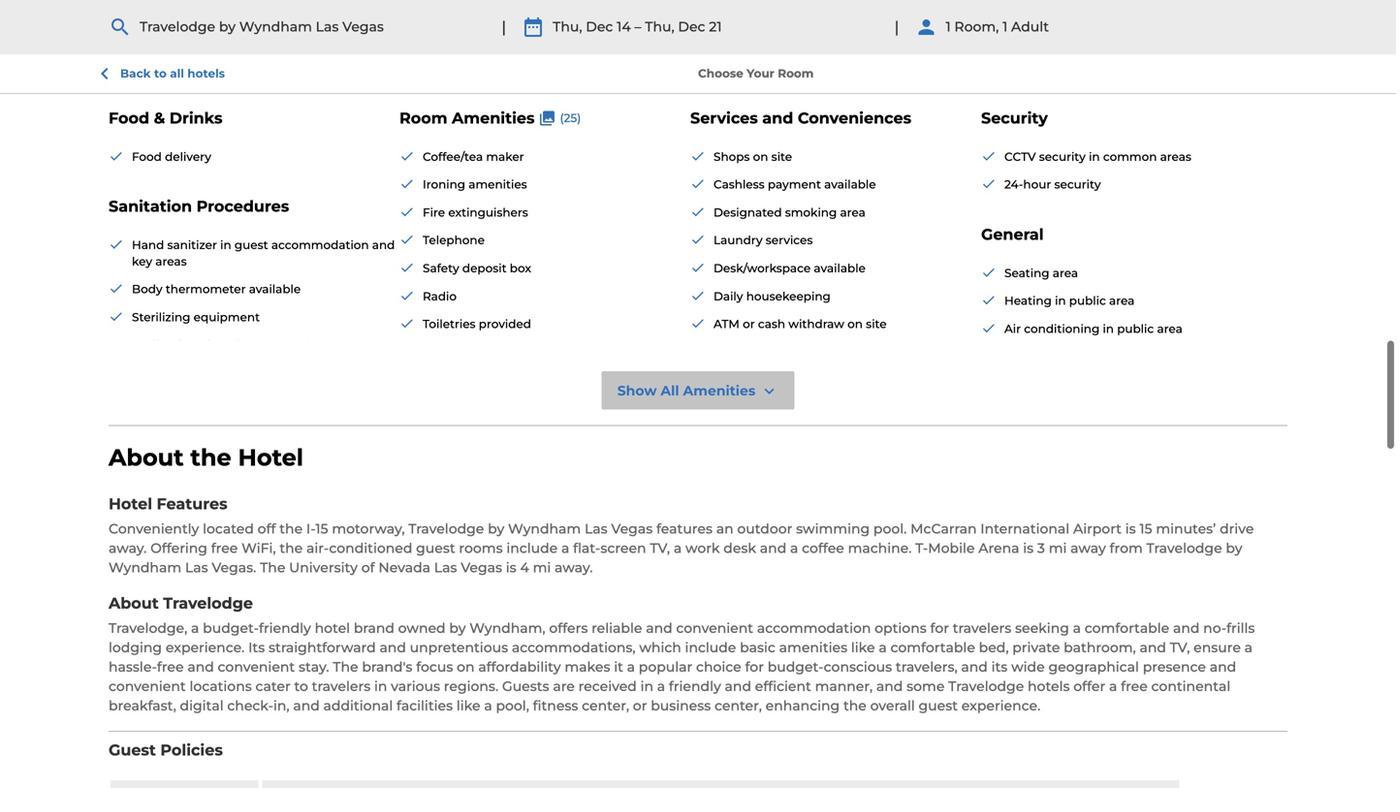 Task type: locate. For each thing, give the bounding box(es) containing it.
0 horizontal spatial hotel
[[109, 495, 152, 514]]

0 horizontal spatial tv,
[[650, 540, 670, 557]]

to inside about travelodge travelodge, a budget-friendly hotel brand owned by wyndham, offers reliable and convenient accommodation options for travelers seeking a comfortable and no-frills lodging experience. its straightforward and unpretentious accommodations, which include basic amenities like a comfortable bed, private bathroom, and tv, ensure a hassle-free and convenient stay. the brand's focus on affordability makes it a popular choice for budget-conscious travelers, and its wide geographical presence and convenient locations cater to travelers in various regions. guests are received in a friendly and efficient manner, and some travelodge hotels offer a free continental breakfast, digital check-in, and additional facilities like a pool, fitness center, or business center, enhancing the overall guest experience.
[[294, 678, 308, 695]]

budget- up its
[[203, 620, 259, 637]]

0 horizontal spatial areas
[[155, 254, 187, 268]]

0 vertical spatial for
[[931, 620, 950, 637]]

1 horizontal spatial 1
[[1003, 19, 1008, 35]]

coffee
[[802, 540, 845, 557]]

0 horizontal spatial to
[[154, 66, 167, 81]]

to left all at the left top
[[154, 66, 167, 81]]

2 vertical spatial amenities
[[683, 383, 756, 399]]

1 vertical spatial free
[[157, 659, 184, 675]]

the down wifi,
[[260, 560, 286, 576]]

1 vertical spatial accommodation
[[757, 620, 871, 637]]

0 horizontal spatial is
[[506, 560, 517, 576]]

reliable
[[592, 620, 643, 637]]

1 vertical spatial for
[[745, 659, 764, 675]]

0 vertical spatial room
[[778, 67, 814, 81]]

1 horizontal spatial amenities
[[452, 109, 535, 127]]

1 horizontal spatial accommodation
[[757, 620, 871, 637]]

& left photos
[[201, 18, 210, 35]]

0 horizontal spatial amenities
[[469, 178, 527, 192]]

1 horizontal spatial free
[[211, 540, 238, 557]]

a down frills
[[1245, 639, 1253, 656]]

include inside hotel features conveniently located off the i-15 motorway, travelodge by wyndham las vegas features an outdoor swimming pool. mccarran international airport is 15 minutes' drive away. offering free wifi, the air-conditioned guest rooms include a flat-screen tv, a work desk and a coffee machine. t-mobile arena is 3 mi away from travelodge by wyndham las vegas. the university of nevada las vegas is 4 mi away.
[[507, 540, 558, 557]]

smoking
[[785, 206, 837, 220]]

0 vertical spatial friendly
[[259, 620, 311, 637]]

0 horizontal spatial dec
[[586, 19, 613, 35]]

choice
[[696, 659, 742, 675]]

comfortable up 'travelers,' on the right of the page
[[891, 639, 976, 656]]

the inside about travelodge travelodge, a budget-friendly hotel brand owned by wyndham, offers reliable and convenient accommodation options for travelers seeking a comfortable and no-frills lodging experience. its straightforward and unpretentious accommodations, which include basic amenities like a comfortable bed, private bathroom, and tv, ensure a hassle-free and convenient stay. the brand's focus on affordability makes it a popular choice for budget-conscious travelers, and its wide geographical presence and convenient locations cater to travelers in various regions. guests are received in a friendly and efficient manner, and some travelodge hotels offer a free continental breakfast, digital check-in, and additional facilities like a pool, fitness center, or business center, enhancing the overall guest experience.
[[844, 698, 867, 714]]

21
[[709, 19, 722, 35]]

1 horizontal spatial thu,
[[645, 19, 675, 35]]

1 vertical spatial include
[[685, 639, 737, 656]]

experience. up locations
[[166, 639, 245, 656]]

2 horizontal spatial amenities
[[683, 383, 756, 399]]

2 vertical spatial on
[[457, 659, 475, 675]]

on right withdraw
[[848, 317, 863, 331]]

1 room, 1 adult
[[946, 19, 1050, 35]]

t-
[[916, 540, 929, 557]]

a left the coffee
[[791, 540, 799, 557]]

focus
[[416, 659, 453, 675]]

in left common
[[1089, 150, 1101, 164]]

0 vertical spatial free
[[211, 540, 238, 557]]

mi right 4
[[533, 560, 551, 576]]

2 vertical spatial about
[[109, 594, 159, 613]]

free inside hotel features conveniently located off the i-15 motorway, travelodge by wyndham las vegas features an outdoor swimming pool. mccarran international airport is 15 minutes' drive away. offering free wifi, the air-conditioned guest rooms include a flat-screen tv, a work desk and a coffee machine. t-mobile arena is 3 mi away from travelodge by wyndham las vegas. the university of nevada las vegas is 4 mi away.
[[211, 540, 238, 557]]

1 vertical spatial guest
[[416, 540, 456, 557]]

available up the smoking
[[825, 178, 876, 192]]

rooms
[[459, 540, 503, 557]]

0 vertical spatial &
[[201, 18, 210, 35]]

about inside button
[[527, 18, 569, 35]]

1 vertical spatial friendly
[[669, 678, 721, 695]]

amenities down maker
[[469, 178, 527, 192]]

include inside about travelodge travelodge, a budget-friendly hotel brand owned by wyndham, offers reliable and convenient accommodation options for travelers seeking a comfortable and no-frills lodging experience. its straightforward and unpretentious accommodations, which include basic amenities like a comfortable bed, private bathroom, and tv, ensure a hassle-free and convenient stay. the brand's focus on affordability makes it a popular choice for budget-conscious travelers, and its wide geographical presence and convenient locations cater to travelers in various regions. guests are received in a friendly and efficient manner, and some travelodge hotels offer a free continental breakfast, digital check-in, and additional facilities like a pool, fitness center, or business center, enhancing the overall guest experience.
[[685, 639, 737, 656]]

public up air conditioning in public area at the top right
[[1070, 294, 1107, 308]]

0 horizontal spatial amenities
[[109, 61, 233, 90]]

accommodation inside about travelodge travelodge, a budget-friendly hotel brand owned by wyndham, offers reliable and convenient accommodation options for travelers seeking a comfortable and no-frills lodging experience. its straightforward and unpretentious accommodations, which include basic amenities like a comfortable bed, private bathroom, and tv, ensure a hassle-free and convenient stay. the brand's focus on affordability makes it a popular choice for budget-conscious travelers, and its wide geographical presence and convenient locations cater to travelers in various regions. guests are received in a friendly and efficient manner, and some travelodge hotels offer a free continental breakfast, digital check-in, and additional facilities like a pool, fitness center, or business center, enhancing the overall guest experience.
[[757, 620, 871, 637]]

15 up from
[[1140, 521, 1153, 537]]

available up housekeeping
[[814, 261, 866, 275]]

areas inside hand sanitizer in guest accommodation and key areas
[[155, 254, 187, 268]]

room
[[778, 67, 814, 81], [400, 109, 448, 127]]

free down 'lodging'
[[157, 659, 184, 675]]

away. down flat- in the bottom left of the page
[[555, 560, 593, 576]]

hotel
[[315, 620, 350, 637]]

15 up the "air-"
[[316, 521, 328, 537]]

cashless
[[714, 178, 765, 192]]

cashless payment available
[[714, 178, 876, 192]]

0 vertical spatial to
[[154, 66, 167, 81]]

amenities up food & drinks on the top left
[[109, 61, 233, 90]]

include up choice
[[685, 639, 737, 656]]

0 horizontal spatial cell
[[111, 781, 260, 789]]

public down heating in public area in the top of the page
[[1118, 322, 1154, 336]]

2 1 from the left
[[1003, 19, 1008, 35]]

0 horizontal spatial like
[[457, 698, 481, 714]]

0 vertical spatial convenient
[[676, 620, 754, 637]]

0 vertical spatial on
[[753, 150, 769, 164]]

on up regions.
[[457, 659, 475, 675]]

motorway,
[[332, 521, 405, 537]]

0 horizontal spatial comfortable
[[891, 639, 976, 656]]

cctv
[[1005, 150, 1036, 164]]

0 horizontal spatial 1
[[946, 19, 951, 35]]

to inside button
[[154, 66, 167, 81]]

1
[[946, 19, 951, 35], [1003, 19, 1008, 35]]

by right overview
[[219, 19, 236, 35]]

1 cell from the left
[[111, 781, 260, 789]]

1 horizontal spatial amenities
[[780, 639, 848, 656]]

university
[[289, 560, 358, 576]]

private
[[1013, 639, 1061, 656]]

a left pool,
[[484, 698, 492, 714]]

guest inside about travelodge travelodge, a budget-friendly hotel brand owned by wyndham, offers reliable and convenient accommodation options for travelers seeking a comfortable and no-frills lodging experience. its straightforward and unpretentious accommodations, which include basic amenities like a comfortable bed, private bathroom, and tv, ensure a hassle-free and convenient stay. the brand's focus on affordability makes it a popular choice for budget-conscious travelers, and its wide geographical presence and convenient locations cater to travelers in various regions. guests are received in a friendly and efficient manner, and some travelodge hotels offer a free continental breakfast, digital check-in, and additional facilities like a pool, fitness center, or business center, enhancing the overall guest experience.
[[919, 698, 958, 714]]

budget-
[[203, 620, 259, 637], [768, 659, 824, 675]]

accommodation down procedures
[[271, 238, 369, 252]]

the
[[190, 444, 231, 472], [280, 521, 303, 537], [280, 540, 303, 557], [844, 698, 867, 714]]

hotels inside about travelodge travelodge, a budget-friendly hotel brand owned by wyndham, offers reliable and convenient accommodation options for travelers seeking a comfortable and no-frills lodging experience. its straightforward and unpretentious accommodations, which include basic amenities like a comfortable bed, private bathroom, and tv, ensure a hassle-free and convenient stay. the brand's focus on affordability makes it a popular choice for budget-conscious travelers, and its wide geographical presence and convenient locations cater to travelers in various regions. guests are received in a friendly and efficient manner, and some travelodge hotels offer a free continental breakfast, digital check-in, and additional facilities like a pool, fitness center, or business center, enhancing the overall guest experience.
[[1028, 678, 1070, 695]]

2 | from the left
[[895, 17, 900, 36]]

0 horizontal spatial convenient
[[109, 678, 186, 695]]

2 horizontal spatial guest
[[919, 698, 958, 714]]

the down the straightforward on the left of page
[[333, 659, 359, 675]]

guest up nevada
[[416, 540, 456, 557]]

telephone
[[423, 233, 485, 248]]

1 horizontal spatial hotels
[[1028, 678, 1070, 695]]

0 horizontal spatial |
[[502, 17, 506, 36]]

1 vertical spatial food
[[132, 150, 162, 164]]

swimming
[[796, 521, 870, 537]]

friendly
[[259, 620, 311, 637], [669, 678, 721, 695]]

room right your
[[778, 67, 814, 81]]

accommodation inside hand sanitizer in guest accommodation and key areas
[[271, 238, 369, 252]]

include up 4
[[507, 540, 558, 557]]

or down received on the left of the page
[[633, 698, 647, 714]]

2 vertical spatial guest
[[919, 698, 958, 714]]

1 vertical spatial hotel
[[109, 495, 152, 514]]

1 1 from the left
[[946, 19, 951, 35]]

about left 14
[[527, 18, 569, 35]]

dec left 14
[[586, 19, 613, 35]]

site up payment
[[772, 150, 793, 164]]

the inside hotel features conveniently located off the i-15 motorway, travelodge by wyndham las vegas features an outdoor swimming pool. mccarran international airport is 15 minutes' drive away. offering free wifi, the air-conditioned guest rooms include a flat-screen tv, a work desk and a coffee machine. t-mobile arena is 3 mi away from travelodge by wyndham las vegas. the university of nevada las vegas is 4 mi away.
[[260, 560, 286, 576]]

0 horizontal spatial wyndham
[[109, 560, 182, 576]]

0 vertical spatial experience.
[[166, 639, 245, 656]]

provided
[[479, 317, 532, 331]]

trained
[[162, 338, 205, 352]]

desk/workspace available
[[714, 261, 866, 275]]

0 horizontal spatial &
[[154, 109, 165, 127]]

owned
[[398, 620, 446, 637]]

accommodation up conscious
[[757, 620, 871, 637]]

regions.
[[444, 678, 499, 695]]

services
[[691, 109, 758, 127]]

by up rooms
[[488, 521, 505, 537]]

like up conscious
[[851, 639, 875, 656]]

0 horizontal spatial away.
[[109, 540, 147, 557]]

cell down policies
[[111, 781, 260, 789]]

wyndham,
[[470, 620, 546, 637]]

housekeeping
[[747, 289, 831, 303]]

(25) button
[[535, 110, 581, 127]]

travelers up additional at the bottom
[[312, 678, 371, 695]]

1 vertical spatial hotels
[[1028, 678, 1070, 695]]

atm
[[714, 317, 740, 331]]

in right 'sanitizer'
[[220, 238, 231, 252]]

1 center, from the left
[[582, 698, 630, 714]]

0 vertical spatial tv,
[[650, 540, 670, 557]]

amenities
[[469, 178, 527, 192], [780, 639, 848, 656]]

in right conditioning
[[1103, 322, 1114, 336]]

business
[[651, 698, 711, 714]]

0 vertical spatial hotel
[[238, 444, 304, 472]]

1 horizontal spatial to
[[294, 678, 308, 695]]

tab list
[[109, 0, 777, 52]]

and down ensure
[[1210, 659, 1237, 675]]

efficient
[[755, 678, 812, 695]]

for
[[931, 620, 950, 637], [745, 659, 764, 675]]

minutes'
[[1157, 521, 1217, 537]]

hotel up conveniently
[[109, 495, 152, 514]]

sanitation procedures
[[109, 197, 289, 216]]

cell down business
[[262, 781, 1182, 789]]

by inside about travelodge travelodge, a budget-friendly hotel brand owned by wyndham, offers reliable and convenient accommodation options for travelers seeking a comfortable and no-frills lodging experience. its straightforward and unpretentious accommodations, which include basic amenities like a comfortable bed, private bathroom, and tv, ensure a hassle-free and convenient stay. the brand's focus on affordability makes it a popular choice for budget-conscious travelers, and its wide geographical presence and convenient locations cater to travelers in various regions. guests are received in a friendly and efficient manner, and some travelodge hotels offer a free continental breakfast, digital check-in, and additional facilities like a pool, fitness center, or business center, enhancing the overall guest experience.
[[449, 620, 466, 637]]

1 horizontal spatial tv,
[[1170, 639, 1191, 656]]

0 vertical spatial include
[[507, 540, 558, 557]]

2 vertical spatial free
[[1121, 678, 1148, 695]]

about up features
[[109, 444, 184, 472]]

cell
[[111, 781, 260, 789], [262, 781, 1182, 789]]

include
[[507, 540, 558, 557], [685, 639, 737, 656]]

areas
[[1161, 150, 1192, 164], [155, 254, 187, 268]]

coffee/tea maker
[[423, 150, 524, 164]]

15
[[316, 521, 328, 537], [1140, 521, 1153, 537]]

2 vertical spatial vegas
[[461, 560, 502, 576]]

a down options
[[879, 639, 887, 656]]

hotel up off
[[238, 444, 304, 472]]

vegas.
[[212, 560, 256, 576]]

1 vertical spatial amenities
[[452, 109, 535, 127]]

1 horizontal spatial like
[[851, 639, 875, 656]]

the up features
[[190, 444, 231, 472]]

vegas
[[343, 19, 384, 35], [611, 521, 653, 537], [461, 560, 502, 576]]

a up 'bathroom,'
[[1073, 620, 1082, 637]]

work
[[686, 540, 720, 557]]

1 vertical spatial about
[[109, 444, 184, 472]]

1 horizontal spatial comfortable
[[1085, 620, 1170, 637]]

away.
[[109, 540, 147, 557], [555, 560, 593, 576]]

is left 4
[[506, 560, 517, 576]]

your
[[747, 67, 775, 81]]

security down 'cctv security in common areas'
[[1055, 178, 1101, 192]]

1 vertical spatial areas
[[155, 254, 187, 268]]

rooms button
[[288, 1, 383, 52]]

radio
[[423, 289, 457, 303]]

about for about travelodge travelodge, a budget-friendly hotel brand owned by wyndham, offers reliable and convenient accommodation options for travelers seeking a comfortable and no-frills lodging experience. its straightforward and unpretentious accommodations, which include basic amenities like a comfortable bed, private bathroom, and tv, ensure a hassle-free and convenient stay. the brand's focus on affordability makes it a popular choice for budget-conscious travelers, and its wide geographical presence and convenient locations cater to travelers in various regions. guests are received in a friendly and efficient manner, and some travelodge hotels offer a free continental breakfast, digital check-in, and additional facilities like a pool, fitness center, or business center, enhancing the overall guest experience.
[[109, 594, 159, 613]]

the left i-
[[280, 521, 303, 537]]

guest
[[235, 238, 268, 252], [416, 540, 456, 557], [919, 698, 958, 714]]

hand
[[132, 238, 164, 252]]

1 horizontal spatial cell
[[262, 781, 1182, 789]]

1 vertical spatial experience.
[[962, 698, 1041, 714]]

a right the travelodge,
[[191, 620, 199, 637]]

about inside about travelodge travelodge, a budget-friendly hotel brand owned by wyndham, offers reliable and convenient accommodation options for travelers seeking a comfortable and no-frills lodging experience. its straightforward and unpretentious accommodations, which include basic amenities like a comfortable bed, private bathroom, and tv, ensure a hassle-free and convenient stay. the brand's focus on affordability makes it a popular choice for budget-conscious travelers, and its wide geographical presence and convenient locations cater to travelers in various regions. guests are received in a friendly and efficient manner, and some travelodge hotels offer a free continental breakfast, digital check-in, and additional facilities like a pool, fitness center, or business center, enhancing the overall guest experience.
[[109, 594, 159, 613]]

1 vertical spatial travelers
[[312, 678, 371, 695]]

travelers up bed,
[[953, 620, 1012, 637]]

0 horizontal spatial budget-
[[203, 620, 259, 637]]

convenient up choice
[[676, 620, 754, 637]]

it
[[614, 659, 624, 675]]

row
[[111, 781, 1182, 789]]

about up the travelodge,
[[109, 594, 159, 613]]

amenities up maker
[[452, 109, 535, 127]]

on right shops
[[753, 150, 769, 164]]

guest inside hand sanitizer in guest accommodation and key areas
[[235, 238, 268, 252]]

basic
[[740, 639, 776, 656]]

0 vertical spatial travelers
[[953, 620, 1012, 637]]

in left safety
[[208, 338, 219, 352]]

0 horizontal spatial or
[[633, 698, 647, 714]]

food left delivery
[[132, 150, 162, 164]]

0 horizontal spatial center,
[[582, 698, 630, 714]]

1 horizontal spatial 15
[[1140, 521, 1153, 537]]

is
[[1126, 521, 1136, 537], [1024, 540, 1034, 557], [506, 560, 517, 576]]

1 horizontal spatial or
[[743, 317, 755, 331]]

conscious
[[824, 659, 893, 675]]

travelodge up rooms
[[409, 521, 484, 537]]

24-
[[1005, 178, 1024, 192]]

received
[[579, 678, 637, 695]]

guest down procedures
[[235, 238, 268, 252]]

shops on site
[[714, 150, 793, 164]]

$
[[1030, 22, 1035, 31]]

heating in public area
[[1005, 294, 1135, 308]]

& inside button
[[201, 18, 210, 35]]

budget- up efficient
[[768, 659, 824, 675]]

1 vertical spatial mi
[[533, 560, 551, 576]]

amenities right all
[[683, 383, 756, 399]]

row group
[[111, 781, 1182, 789]]

staff trained in safety protocol
[[132, 338, 309, 352]]

2 vertical spatial wyndham
[[109, 560, 182, 576]]

amenities inside button
[[683, 383, 756, 399]]

0 vertical spatial food
[[109, 109, 149, 127]]

hotels down wide
[[1028, 678, 1070, 695]]

thermometer
[[166, 282, 246, 296]]

tv, up the presence
[[1170, 639, 1191, 656]]

0 vertical spatial public
[[1070, 294, 1107, 308]]

travelodge down its
[[949, 678, 1025, 695]]

to down stay.
[[294, 678, 308, 695]]

2 vertical spatial convenient
[[109, 678, 186, 695]]

and left telephone
[[372, 238, 395, 252]]

travelodge,
[[109, 620, 187, 637]]

and up the presence
[[1140, 639, 1167, 656]]

by up unpretentious
[[449, 620, 466, 637]]

1 horizontal spatial areas
[[1161, 150, 1192, 164]]

0 vertical spatial guest
[[235, 238, 268, 252]]

1 left adult
[[1003, 19, 1008, 35]]

food for food & drinks
[[109, 109, 149, 127]]

areas right common
[[1161, 150, 1192, 164]]

center, down choice
[[715, 698, 762, 714]]

breakfast,
[[109, 698, 176, 714]]

guest
[[109, 741, 156, 760]]

amenities up conscious
[[780, 639, 848, 656]]

or right atm
[[743, 317, 755, 331]]

0 vertical spatial hotels
[[187, 66, 225, 81]]

overview
[[133, 18, 198, 35]]

conveniences
[[798, 109, 912, 127]]

cater
[[256, 678, 291, 695]]

sterilizing
[[132, 310, 191, 324]]

like down regions.
[[457, 698, 481, 714]]

travelers,
[[896, 659, 958, 675]]

a down popular
[[657, 678, 666, 695]]

1 horizontal spatial for
[[931, 620, 950, 637]]

site right withdraw
[[866, 317, 887, 331]]

0 vertical spatial site
[[772, 150, 793, 164]]

and down outdoor
[[760, 540, 787, 557]]

1 vertical spatial the
[[333, 659, 359, 675]]

outdoor
[[738, 521, 793, 537]]

2 horizontal spatial convenient
[[676, 620, 754, 637]]

1 vertical spatial on
[[848, 317, 863, 331]]

guest down some at the bottom of page
[[919, 698, 958, 714]]

1 thu, from the left
[[553, 19, 582, 35]]

2 thu, from the left
[[645, 19, 675, 35]]

air-
[[307, 540, 329, 557]]

1 vertical spatial to
[[294, 678, 308, 695]]

travelodge
[[140, 19, 215, 35], [409, 521, 484, 537], [1147, 540, 1223, 557], [163, 594, 253, 613], [949, 678, 1025, 695]]

and up overall
[[877, 678, 903, 695]]

popular
[[639, 659, 693, 675]]

away. down conveniently
[[109, 540, 147, 557]]

las right photos
[[316, 19, 339, 35]]

wide
[[1012, 659, 1045, 675]]

tv, down features
[[650, 540, 670, 557]]

geographical
[[1049, 659, 1140, 675]]

2 vertical spatial is
[[506, 560, 517, 576]]

the left the "air-"
[[280, 540, 303, 557]]

air conditioning in public area
[[1005, 322, 1183, 336]]

1191
[[1037, 20, 1057, 34]]

1 vertical spatial like
[[457, 698, 481, 714]]

thu, left 14
[[553, 19, 582, 35]]

1 horizontal spatial mi
[[1049, 540, 1067, 557]]

about for about
[[527, 18, 569, 35]]

1 | from the left
[[502, 17, 506, 36]]

1 horizontal spatial travelers
[[953, 620, 1012, 637]]

security
[[1040, 150, 1086, 164], [1055, 178, 1101, 192]]

1 horizontal spatial room
[[778, 67, 814, 81]]



Task type: describe. For each thing, give the bounding box(es) containing it.
conditioning
[[1025, 322, 1100, 336]]

and up brand's
[[380, 639, 406, 656]]

show all amenities
[[618, 383, 756, 399]]

check-
[[227, 698, 273, 714]]

and up which
[[646, 620, 673, 637]]

1 15 from the left
[[316, 521, 328, 537]]

hassle-
[[109, 659, 157, 675]]

1 horizontal spatial convenient
[[218, 659, 295, 675]]

unpretentious
[[410, 639, 508, 656]]

2 dec from the left
[[678, 19, 706, 35]]

travelodge by wyndham las vegas
[[140, 19, 384, 35]]

conveniently
[[109, 521, 199, 537]]

amenities inside about travelodge travelodge, a budget-friendly hotel brand owned by wyndham, offers reliable and convenient accommodation options for travelers seeking a comfortable and no-frills lodging experience. its straightforward and unpretentious accommodations, which include basic amenities like a comfortable bed, private bathroom, and tv, ensure a hassle-free and convenient stay. the brand's focus on affordability makes it a popular choice for budget-conscious travelers, and its wide geographical presence and convenient locations cater to travelers in various regions. guests are received in a friendly and efficient manner, and some travelodge hotels offer a free continental breakfast, digital check-in, and additional facilities like a pool, fitness center, or business center, enhancing the overall guest experience.
[[780, 639, 848, 656]]

–
[[635, 19, 642, 35]]

international
[[981, 521, 1070, 537]]

fire extinguishers
[[423, 206, 528, 220]]

0 horizontal spatial free
[[157, 659, 184, 675]]

travelodge down vegas.
[[163, 594, 253, 613]]

0 vertical spatial comfortable
[[1085, 620, 1170, 637]]

located
[[203, 521, 254, 537]]

1 vertical spatial security
[[1055, 178, 1101, 192]]

2 center, from the left
[[715, 698, 762, 714]]

options
[[875, 620, 927, 637]]

toiletries
[[423, 317, 476, 331]]

i-
[[306, 521, 316, 537]]

key
[[132, 254, 152, 268]]

las right nevada
[[434, 560, 457, 576]]

0 vertical spatial budget-
[[203, 620, 259, 637]]

reviews button
[[594, 1, 698, 52]]

0 horizontal spatial vegas
[[343, 19, 384, 35]]

0 vertical spatial areas
[[1161, 150, 1192, 164]]

tv, inside hotel features conveniently located off the i-15 motorway, travelodge by wyndham las vegas features an outdoor swimming pool. mccarran international airport is 15 minutes' drive away. offering free wifi, the air-conditioned guest rooms include a flat-screen tv, a work desk and a coffee machine. t-mobile arena is 3 mi away from travelodge by wyndham las vegas. the university of nevada las vegas is 4 mi away.
[[650, 540, 670, 557]]

14
[[617, 19, 631, 35]]

1 horizontal spatial wyndham
[[239, 19, 312, 35]]

presence
[[1143, 659, 1207, 675]]

travelodge down minutes'
[[1147, 540, 1223, 557]]

and up locations
[[188, 659, 214, 675]]

1 vertical spatial room
[[400, 109, 448, 127]]

various
[[391, 678, 440, 695]]

sterilizing equipment
[[132, 310, 260, 324]]

travelodge up all at the left top
[[140, 19, 215, 35]]

1 horizontal spatial hotel
[[238, 444, 304, 472]]

pool,
[[496, 698, 529, 714]]

fire
[[423, 206, 445, 220]]

offer
[[1074, 678, 1106, 695]]

hotels inside back to all hotels button
[[187, 66, 225, 81]]

atm or cash withdraw on site
[[714, 317, 887, 331]]

food for food delivery
[[132, 150, 162, 164]]

safety
[[423, 261, 459, 275]]

& for food
[[154, 109, 165, 127]]

las up flat- in the bottom left of the page
[[585, 521, 608, 537]]

las down offering
[[185, 560, 208, 576]]

1 dec from the left
[[586, 19, 613, 35]]

and inside hotel features conveniently located off the i-15 motorway, travelodge by wyndham las vegas features an outdoor swimming pool. mccarran international airport is 15 minutes' drive away. offering free wifi, the air-conditioned guest rooms include a flat-screen tv, a work desk and a coffee machine. t-mobile arena is 3 mi away from travelodge by wyndham las vegas. the university of nevada las vegas is 4 mi away.
[[760, 540, 787, 557]]

locations
[[190, 678, 252, 695]]

its
[[992, 659, 1008, 675]]

| for thu, dec 14 – thu, dec 21
[[502, 17, 506, 36]]

and right in,
[[293, 698, 320, 714]]

2 cell from the left
[[262, 781, 1182, 789]]

daily housekeeping
[[714, 289, 831, 303]]

guest policies
[[109, 741, 223, 760]]

about travelodge travelodge, a budget-friendly hotel brand owned by wyndham, offers reliable and convenient accommodation options for travelers seeking a comfortable and no-frills lodging experience. its straightforward and unpretentious accommodations, which include basic amenities like a comfortable bed, private bathroom, and tv, ensure a hassle-free and convenient stay. the brand's focus on affordability makes it a popular choice for budget-conscious travelers, and its wide geographical presence and convenient locations cater to travelers in various regions. guests are received in a friendly and efficient manner, and some travelodge hotels offer a free continental breakfast, digital check-in, and additional facilities like a pool, fitness center, or business center, enhancing the overall guest experience.
[[109, 594, 1256, 714]]

(25)
[[560, 111, 581, 125]]

seating
[[1005, 266, 1050, 280]]

common
[[1104, 150, 1158, 164]]

all
[[170, 66, 184, 81]]

a down features
[[674, 540, 682, 557]]

coffee/tea
[[423, 150, 483, 164]]

room,
[[955, 19, 999, 35]]

conditioned
[[329, 540, 413, 557]]

nevada
[[379, 560, 431, 576]]

0 horizontal spatial experience.
[[166, 639, 245, 656]]

0 horizontal spatial for
[[745, 659, 764, 675]]

some
[[907, 678, 945, 695]]

and left no-
[[1174, 620, 1200, 637]]

overall
[[871, 698, 915, 714]]

0 vertical spatial away.
[[109, 540, 147, 557]]

1 horizontal spatial on
[[753, 150, 769, 164]]

1 horizontal spatial friendly
[[669, 678, 721, 695]]

0 horizontal spatial friendly
[[259, 620, 311, 637]]

policies
[[160, 741, 223, 760]]

features
[[157, 495, 228, 514]]

2 horizontal spatial vegas
[[611, 521, 653, 537]]

a left flat- in the bottom left of the page
[[562, 540, 570, 557]]

ironing amenities
[[423, 178, 527, 192]]

1 horizontal spatial is
[[1024, 540, 1034, 557]]

1 vertical spatial site
[[866, 317, 887, 331]]

straightforward
[[269, 639, 376, 656]]

box
[[510, 261, 532, 275]]

brand
[[354, 620, 395, 637]]

pool.
[[874, 521, 907, 537]]

a right 'offer'
[[1110, 678, 1118, 695]]

withdraw
[[789, 317, 845, 331]]

back to all hotels
[[120, 66, 225, 81]]

food delivery
[[132, 150, 211, 164]]

ensure
[[1194, 639, 1241, 656]]

digital
[[180, 698, 224, 714]]

$ 1191
[[1030, 20, 1057, 34]]

3
[[1038, 540, 1046, 557]]

heating
[[1005, 294, 1052, 308]]

maker
[[486, 150, 524, 164]]

1 vertical spatial available
[[814, 261, 866, 275]]

in down brand's
[[374, 678, 387, 695]]

available for procedures
[[249, 282, 301, 296]]

body thermometer available
[[132, 282, 301, 296]]

guest inside hotel features conveniently located off the i-15 motorway, travelodge by wyndham las vegas features an outdoor swimming pool. mccarran international airport is 15 minutes' drive away. offering free wifi, the air-conditioned guest rooms include a flat-screen tv, a work desk and a coffee machine. t-mobile arena is 3 mi away from travelodge by wyndham las vegas. the university of nevada las vegas is 4 mi away.
[[416, 540, 456, 557]]

or inside about travelodge travelodge, a budget-friendly hotel brand owned by wyndham, offers reliable and convenient accommodation options for travelers seeking a comfortable and no-frills lodging experience. its straightforward and unpretentious accommodations, which include basic amenities like a comfortable bed, private bathroom, and tv, ensure a hassle-free and convenient stay. the brand's focus on affordability makes it a popular choice for budget-conscious travelers, and its wide geographical presence and convenient locations cater to travelers in various regions. guests are received in a friendly and efficient manner, and some travelodge hotels offer a free continental breakfast, digital check-in, and additional facilities like a pool, fitness center, or business center, enhancing the overall guest experience.
[[633, 698, 647, 714]]

desk
[[724, 540, 757, 557]]

overview & photos button
[[110, 1, 286, 52]]

fitness
[[533, 698, 579, 714]]

adult
[[1012, 19, 1050, 35]]

designated
[[714, 206, 782, 220]]

| for 1 room, 1 adult
[[895, 17, 900, 36]]

tab list containing overview & photos
[[109, 0, 777, 52]]

enhancing
[[766, 698, 840, 714]]

drinks
[[170, 109, 223, 127]]

and down choice
[[725, 678, 752, 695]]

and up shops on site
[[763, 109, 794, 127]]

accommodations,
[[512, 639, 636, 656]]

in inside hand sanitizer in guest accommodation and key areas
[[220, 238, 231, 252]]

in,
[[273, 698, 290, 714]]

services
[[766, 233, 813, 248]]

and inside hand sanitizer in guest accommodation and key areas
[[372, 238, 395, 252]]

available for and
[[825, 178, 876, 192]]

0 vertical spatial amenities
[[469, 178, 527, 192]]

1 vertical spatial budget-
[[768, 659, 824, 675]]

in down popular
[[641, 678, 654, 695]]

& for overview
[[201, 18, 210, 35]]

are
[[553, 678, 575, 695]]

machine.
[[848, 540, 912, 557]]

which
[[640, 639, 682, 656]]

flat-
[[573, 540, 601, 557]]

procedures
[[197, 197, 289, 216]]

1 horizontal spatial public
[[1118, 322, 1154, 336]]

a right it
[[627, 659, 635, 675]]

the inside about travelodge travelodge, a budget-friendly hotel brand owned by wyndham, offers reliable and convenient accommodation options for travelers seeking a comfortable and no-frills lodging experience. its straightforward and unpretentious accommodations, which include basic amenities like a comfortable bed, private bathroom, and tv, ensure a hassle-free and convenient stay. the brand's focus on affordability makes it a popular choice for budget-conscious travelers, and its wide geographical presence and convenient locations cater to travelers in various regions. guests are received in a friendly and efficient manner, and some travelodge hotels offer a free continental breakfast, digital check-in, and additional facilities like a pool, fitness center, or business center, enhancing the overall guest experience.
[[333, 659, 359, 675]]

by down drive
[[1226, 540, 1243, 557]]

laundry
[[714, 233, 763, 248]]

0 vertical spatial is
[[1126, 521, 1136, 537]]

0 vertical spatial security
[[1040, 150, 1086, 164]]

general
[[982, 225, 1044, 244]]

facilities
[[397, 698, 453, 714]]

0 horizontal spatial public
[[1070, 294, 1107, 308]]

about for about the hotel
[[109, 444, 184, 472]]

2 15 from the left
[[1140, 521, 1153, 537]]

0 horizontal spatial mi
[[533, 560, 551, 576]]

shops
[[714, 150, 750, 164]]

of
[[362, 560, 375, 576]]

in up conditioning
[[1055, 294, 1067, 308]]

makes
[[565, 659, 611, 675]]

body
[[132, 282, 163, 296]]

guests
[[502, 678, 550, 695]]

on inside about travelodge travelodge, a budget-friendly hotel brand owned by wyndham, offers reliable and convenient accommodation options for travelers seeking a comfortable and no-frills lodging experience. its straightforward and unpretentious accommodations, which include basic amenities like a comfortable bed, private bathroom, and tv, ensure a hassle-free and convenient stay. the brand's focus on affordability makes it a popular choice for budget-conscious travelers, and its wide geographical presence and convenient locations cater to travelers in various regions. guests are received in a friendly and efficient manner, and some travelodge hotels offer a free continental breakfast, digital check-in, and additional facilities like a pool, fitness center, or business center, enhancing the overall guest experience.
[[457, 659, 475, 675]]

2 horizontal spatial wyndham
[[508, 521, 581, 537]]

tv, inside about travelodge travelodge, a budget-friendly hotel brand owned by wyndham, offers reliable and convenient accommodation options for travelers seeking a comfortable and no-frills lodging experience. its straightforward and unpretentious accommodations, which include basic amenities like a comfortable bed, private bathroom, and tv, ensure a hassle-free and convenient stay. the brand's focus on affordability makes it a popular choice for budget-conscious travelers, and its wide geographical presence and convenient locations cater to travelers in various regions. guests are received in a friendly and efficient manner, and some travelodge hotels offer a free continental breakfast, digital check-in, and additional facilities like a pool, fitness center, or business center, enhancing the overall guest experience.
[[1170, 639, 1191, 656]]

0 vertical spatial mi
[[1049, 540, 1067, 557]]

1 horizontal spatial vegas
[[461, 560, 502, 576]]

0 vertical spatial or
[[743, 317, 755, 331]]

and left its
[[962, 659, 988, 675]]

hotel inside hotel features conveniently located off the i-15 motorway, travelodge by wyndham las vegas features an outdoor swimming pool. mccarran international airport is 15 minutes' drive away. offering free wifi, the air-conditioned guest rooms include a flat-screen tv, a work desk and a coffee machine. t-mobile arena is 3 mi away from travelodge by wyndham las vegas. the university of nevada las vegas is 4 mi away.
[[109, 495, 152, 514]]

about the hotel
[[109, 444, 304, 472]]

1 vertical spatial away.
[[555, 560, 593, 576]]



Task type: vqa. For each thing, say whether or not it's contained in the screenshot.
THE (341)
no



